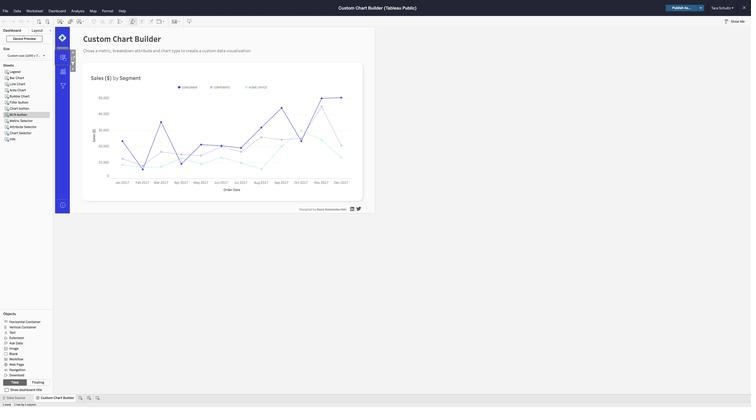 Task type: vqa. For each thing, say whether or not it's contained in the screenshot.
LOLLIPOP CHART Lollipop
no



Task type: describe. For each thing, give the bounding box(es) containing it.
list box containing legend
[[3, 69, 50, 308]]

sales
[[91, 74, 104, 81]]

1 mark
[[3, 404, 11, 407]]

text option
[[3, 330, 46, 335]]

format
[[102, 9, 113, 13]]

as...
[[684, 6, 691, 10]]

extension option
[[3, 335, 46, 341]]

m/a
[[10, 113, 16, 117]]

blank
[[9, 352, 18, 356]]

0 vertical spatial builder
[[368, 5, 383, 11]]

breakdown
[[113, 48, 134, 53]]

button for filter button
[[18, 101, 28, 104]]

chose
[[83, 48, 94, 53]]

bar
[[10, 76, 15, 80]]

sort descending image
[[108, 19, 114, 24]]

show mark labels image
[[139, 19, 145, 24]]

floating
[[32, 381, 44, 385]]

download
[[9, 374, 24, 377]]

format workbook image
[[148, 19, 153, 24]]

data for data source
[[7, 396, 14, 400]]

custom chart builder inside application
[[83, 33, 161, 44]]

objects
[[3, 312, 16, 316]]

show dashboard title
[[10, 388, 42, 392]]

show me
[[731, 20, 745, 23]]

to
[[181, 48, 185, 53]]

data inside option
[[16, 342, 23, 345]]

1 row by 1 column
[[14, 404, 36, 407]]

sheets
[[3, 64, 14, 67]]

extension
[[9, 336, 24, 340]]

duplicate image
[[68, 19, 73, 24]]

container for horizontal container
[[26, 320, 41, 324]]

swap rows and columns image
[[91, 19, 97, 24]]

metric selector
[[10, 119, 33, 123]]

help
[[119, 9, 126, 13]]

more options image
[[70, 66, 76, 72]]

source
[[15, 396, 25, 400]]

data for data
[[14, 9, 21, 13]]

metric
[[10, 119, 19, 123]]

data source
[[7, 396, 25, 400]]

objects list box
[[3, 318, 50, 378]]

2 vertical spatial builder
[[63, 396, 74, 400]]

by for 1 row by 1 column
[[21, 404, 24, 407]]

container for vertical container
[[21, 326, 36, 329]]

700)
[[36, 54, 43, 58]]

bubble chart
[[10, 95, 30, 98]]

selector for attribute selector
[[24, 125, 37, 129]]

mark
[[4, 404, 11, 407]]

undo image
[[2, 19, 7, 24]]

line
[[10, 82, 16, 86]]

custom chart builder application
[[53, 27, 659, 341]]

chose a metric, breakdown attribute and chart type to create a custom data visualization
[[83, 48, 251, 53]]

attribute
[[135, 48, 152, 53]]

button for m/a button
[[17, 113, 27, 117]]

type
[[172, 48, 180, 53]]

totals image
[[117, 19, 123, 24]]

m/a button
[[10, 113, 27, 117]]

1 for 1 mark
[[3, 404, 4, 407]]

chart inside application
[[113, 33, 133, 44]]

custom size (1200 x 700)
[[7, 54, 43, 58]]

tara schultz
[[711, 6, 731, 10]]

title
[[36, 388, 42, 392]]

page
[[17, 363, 24, 367]]

image option
[[3, 346, 46, 351]]

map
[[90, 9, 97, 13]]

1 horizontal spatial replay animation image
[[26, 20, 29, 23]]

metric,
[[98, 48, 112, 53]]

schultz
[[719, 6, 731, 10]]

device preview button
[[6, 36, 42, 42]]

info
[[10, 138, 15, 141]]

go to sheet image
[[70, 55, 76, 61]]

workflow option
[[3, 357, 46, 362]]

sort ascending image
[[100, 19, 105, 24]]

line chart
[[10, 82, 25, 86]]

show for show me
[[731, 20, 739, 23]]

web page option
[[3, 362, 46, 367]]

chart selector
[[10, 131, 32, 135]]

publish
[[672, 6, 684, 10]]

designed
[[299, 207, 312, 211]]

column
[[27, 404, 36, 407]]

publish as... button
[[666, 5, 697, 11]]

data
[[217, 48, 226, 53]]

workflow
[[9, 358, 23, 361]]

horizontal container
[[9, 320, 41, 324]]

tiled
[[11, 381, 19, 385]]

use as filter image
[[70, 61, 76, 66]]



Task type: locate. For each thing, give the bounding box(es) containing it.
2 a from the left
[[199, 48, 201, 53]]

2 vertical spatial by
[[21, 404, 24, 407]]

a right create
[[199, 48, 201, 53]]

custom
[[202, 48, 216, 53]]

sales ($) by segment
[[91, 74, 141, 81]]

(tableau
[[384, 5, 401, 11]]

segment
[[120, 74, 141, 81]]

attribute
[[10, 125, 23, 129]]

3 1 from the left
[[25, 404, 26, 407]]

public)
[[402, 5, 417, 11]]

container down the horizontal container
[[21, 326, 36, 329]]

navigation option
[[3, 367, 46, 373]]

replay animation image left new data source image
[[26, 20, 29, 23]]

chart button
[[10, 107, 29, 111]]

list box
[[3, 69, 50, 308]]

a right chose
[[95, 48, 98, 53]]

1
[[3, 404, 4, 407], [14, 404, 15, 407], [25, 404, 26, 407]]

button up metric selector
[[17, 113, 27, 117]]

filter
[[10, 101, 17, 104]]

me
[[740, 20, 745, 23]]

size
[[3, 47, 10, 51]]

1 horizontal spatial dashboard
[[49, 9, 66, 13]]

vertical container
[[9, 326, 36, 329]]

size
[[19, 54, 24, 58]]

2 1 from the left
[[14, 404, 15, 407]]

0 horizontal spatial replay animation image
[[19, 19, 24, 24]]

new worksheet image
[[57, 19, 64, 24]]

1 left column
[[25, 404, 26, 407]]

visualization
[[226, 48, 251, 53]]

0 vertical spatial show
[[731, 20, 739, 23]]

1 horizontal spatial custom chart builder
[[83, 33, 161, 44]]

show for show dashboard title
[[10, 388, 18, 392]]

clear sheet image
[[76, 19, 85, 24]]

button
[[18, 101, 28, 104], [19, 107, 29, 111], [17, 113, 27, 117]]

download option
[[3, 373, 46, 378]]

new data source image
[[37, 19, 42, 24]]

ask data
[[9, 342, 23, 345]]

selector for chart selector
[[19, 131, 32, 135]]

1 horizontal spatial a
[[199, 48, 201, 53]]

custom chart builder up breakdown
[[83, 33, 161, 44]]

2 horizontal spatial by
[[313, 207, 316, 211]]

data
[[14, 9, 21, 13], [16, 342, 23, 345], [7, 396, 14, 400]]

dashboard
[[49, 9, 66, 13], [3, 29, 21, 33]]

a
[[95, 48, 98, 53], [199, 48, 201, 53]]

0 horizontal spatial a
[[95, 48, 98, 53]]

redo image
[[10, 19, 15, 24]]

1 horizontal spatial builder
[[134, 33, 161, 44]]

tara
[[711, 6, 718, 10]]

1 vertical spatial selector
[[24, 125, 37, 129]]

analysis
[[71, 9, 84, 13]]

custom chart builder (tableau public)
[[339, 5, 417, 11]]

by right ($)
[[113, 74, 118, 81]]

selector
[[20, 119, 33, 123], [24, 125, 37, 129], [19, 131, 32, 135]]

web
[[9, 363, 16, 367]]

replay animation image
[[19, 19, 24, 24], [26, 20, 29, 23]]

download image
[[187, 19, 192, 24]]

data up mark
[[7, 396, 14, 400]]

highlight image
[[130, 19, 136, 24]]

row
[[16, 404, 21, 407]]

show left "me"
[[731, 20, 739, 23]]

1 horizontal spatial 1
[[14, 404, 15, 407]]

designed by kasia gasiewska-holc
[[299, 207, 347, 211]]

1 vertical spatial by
[[313, 207, 316, 211]]

remove from dashboard image
[[70, 50, 76, 55]]

custom inside application
[[83, 33, 111, 44]]

1 a from the left
[[95, 48, 98, 53]]

replay animation image right redo icon
[[19, 19, 24, 24]]

gasiewska-
[[325, 207, 341, 211]]

0 vertical spatial selector
[[20, 119, 33, 123]]

image image
[[58, 34, 66, 42], [80, 61, 367, 205], [356, 207, 361, 211], [350, 207, 354, 211]]

custom
[[339, 5, 355, 11], [83, 33, 111, 44], [7, 54, 18, 58], [41, 396, 53, 400]]

dashboard down redo icon
[[3, 29, 21, 33]]

0 vertical spatial dashboard
[[49, 9, 66, 13]]

0 horizontal spatial builder
[[63, 396, 74, 400]]

bar chart
[[10, 76, 24, 80]]

marks. press enter to open the view data window.. use arrow keys to navigate data visualization elements. image
[[59, 202, 66, 209]]

blank option
[[3, 351, 46, 357]]

0 vertical spatial custom chart builder
[[83, 33, 161, 44]]

0 horizontal spatial by
[[21, 404, 24, 407]]

area chart
[[10, 88, 26, 92]]

pause auto updates image
[[45, 19, 50, 24]]

button down filter button
[[19, 107, 29, 111]]

selector up attribute selector
[[20, 119, 33, 123]]

file
[[3, 9, 8, 13]]

0 horizontal spatial custom chart builder
[[41, 396, 74, 400]]

chart
[[356, 5, 367, 11], [113, 33, 133, 44], [16, 76, 24, 80], [17, 82, 25, 86], [17, 88, 26, 92], [21, 95, 30, 98], [10, 107, 18, 111], [10, 131, 18, 135], [54, 396, 62, 400]]

1 vertical spatial button
[[19, 107, 29, 111]]

filter button
[[10, 101, 28, 104]]

horizontal container option
[[3, 319, 46, 325]]

image
[[9, 347, 19, 351]]

0 horizontal spatial show
[[10, 388, 18, 392]]

show/hide cards image
[[172, 19, 180, 24]]

2 vertical spatial button
[[17, 113, 27, 117]]

attribute selector
[[10, 125, 37, 129]]

2 vertical spatial data
[[7, 396, 14, 400]]

show down tiled
[[10, 388, 18, 392]]

(1200
[[25, 54, 33, 58]]

data down extension
[[16, 342, 23, 345]]

2 horizontal spatial builder
[[368, 5, 383, 11]]

1 for 1 row by 1 column
[[14, 404, 15, 407]]

1 vertical spatial container
[[21, 326, 36, 329]]

selector for metric selector
[[20, 119, 33, 123]]

holc
[[341, 207, 347, 211]]

data up redo icon
[[14, 9, 21, 13]]

by for sales ($) by segment
[[113, 74, 118, 81]]

device
[[13, 37, 23, 41]]

layout
[[32, 29, 43, 33]]

create
[[186, 48, 198, 53]]

bubble
[[10, 95, 20, 98]]

2 vertical spatial selector
[[19, 131, 32, 135]]

device preview
[[13, 37, 36, 41]]

legend
[[10, 70, 21, 74]]

by left kasia
[[313, 207, 316, 211]]

show inside button
[[731, 20, 739, 23]]

0 vertical spatial container
[[26, 320, 41, 324]]

custom chart builder down "title"
[[41, 396, 74, 400]]

chart
[[161, 48, 171, 53]]

horizontal
[[9, 320, 25, 324]]

container up vertical container option
[[26, 320, 41, 324]]

area
[[10, 88, 17, 92]]

2 horizontal spatial 1
[[25, 404, 26, 407]]

web page
[[9, 363, 24, 367]]

builder
[[368, 5, 383, 11], [134, 33, 161, 44], [63, 396, 74, 400]]

($)
[[105, 74, 112, 81]]

1 vertical spatial builder
[[134, 33, 161, 44]]

1 left mark
[[3, 404, 4, 407]]

navigation
[[9, 368, 25, 372]]

builder inside application
[[134, 33, 161, 44]]

1 horizontal spatial show
[[731, 20, 739, 23]]

0 vertical spatial by
[[113, 74, 118, 81]]

0 vertical spatial button
[[18, 101, 28, 104]]

1 left row
[[14, 404, 15, 407]]

text
[[9, 331, 16, 335]]

selector down attribute selector
[[19, 131, 32, 135]]

0 vertical spatial data
[[14, 9, 21, 13]]

1 1 from the left
[[3, 404, 4, 407]]

custom chart builder
[[83, 33, 161, 44], [41, 396, 74, 400]]

1 vertical spatial data
[[16, 342, 23, 345]]

publish as...
[[672, 6, 691, 10]]

show me button
[[722, 17, 749, 26]]

kasia
[[317, 207, 324, 211]]

collapse image
[[49, 29, 52, 32]]

selector down metric selector
[[24, 125, 37, 129]]

preview
[[24, 37, 36, 41]]

togglestate option group
[[3, 380, 50, 386]]

1 vertical spatial dashboard
[[3, 29, 21, 33]]

dashboard up new worksheet icon on the top left of the page
[[49, 9, 66, 13]]

worksheet
[[26, 9, 43, 13]]

1 vertical spatial custom chart builder
[[41, 396, 74, 400]]

button down bubble chart
[[18, 101, 28, 104]]

x
[[34, 54, 35, 58]]

0 horizontal spatial 1
[[3, 404, 4, 407]]

ask
[[9, 342, 15, 345]]

ask data option
[[3, 341, 46, 346]]

vertical
[[9, 326, 21, 329]]

1 vertical spatial show
[[10, 388, 18, 392]]

marks. press enter to open the view data window.. use arrow keys to navigate data visualization elements. image
[[55, 50, 70, 65], [55, 64, 70, 79], [55, 78, 70, 93], [90, 85, 353, 90], [111, 93, 353, 179]]

and
[[153, 48, 160, 53]]

by
[[113, 74, 118, 81], [313, 207, 316, 211], [21, 404, 24, 407]]

vertical container option
[[3, 325, 46, 330]]

fit image
[[156, 19, 165, 24]]

button for chart button
[[19, 107, 29, 111]]

container
[[26, 320, 41, 324], [21, 326, 36, 329]]

by right row
[[21, 404, 24, 407]]

1 horizontal spatial by
[[113, 74, 118, 81]]

dashboard
[[19, 388, 35, 392]]

0 horizontal spatial dashboard
[[3, 29, 21, 33]]



